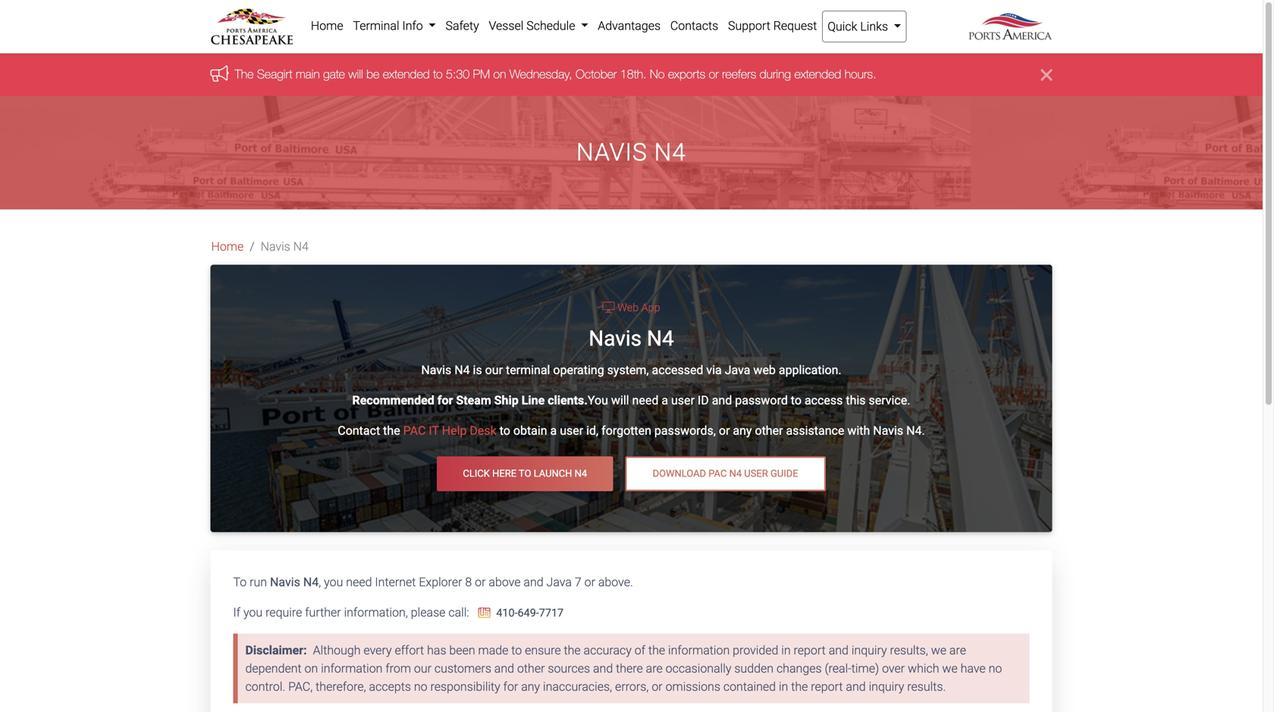 Task type: vqa. For each thing, say whether or not it's contained in the screenshot.
the left Availability
no



Task type: locate. For each thing, give the bounding box(es) containing it.
no right have
[[989, 662, 1002, 677]]

a right obtain
[[550, 424, 557, 438]]

will left be
[[348, 67, 363, 81]]

home
[[311, 19, 343, 33], [211, 240, 244, 254]]

to right "desk"
[[500, 424, 510, 438]]

1 vertical spatial our
[[414, 662, 432, 677]]

links
[[860, 19, 888, 34]]

for down made
[[503, 680, 518, 695]]

help
[[442, 424, 467, 438]]

provided
[[733, 644, 778, 658]]

any down ensure
[[521, 680, 540, 695]]

you right ,
[[324, 576, 343, 590]]

0 horizontal spatial for
[[437, 393, 453, 408]]

we left have
[[942, 662, 958, 677]]

0 vertical spatial our
[[485, 363, 503, 378]]

5:30
[[446, 67, 470, 81]]

omissions
[[666, 680, 720, 695]]

main
[[296, 67, 320, 81]]

on
[[493, 67, 506, 81], [305, 662, 318, 677]]

pm
[[473, 67, 490, 81]]

0 horizontal spatial need
[[346, 576, 372, 590]]

and right above
[[524, 576, 544, 590]]

in up "changes"
[[781, 644, 791, 658]]

inquiry down the over
[[869, 680, 904, 695]]

1 vertical spatial on
[[305, 662, 318, 677]]

report down the (real-
[[811, 680, 843, 695]]

time)
[[852, 662, 879, 677]]

it
[[429, 424, 439, 438]]

java
[[725, 363, 750, 378], [547, 576, 572, 590]]

on inside although every effort has been made to ensure the accuracy of the information provided in report and inquiry results, we are dependent on information from our customers and other sources and there are occasionally sudden changes (real-time) over which we have no control. pac, therefore, accepts no responsibility for any inaccuracies, errors, or omissions contained in the report and inquiry results.
[[305, 662, 318, 677]]

information up therefore,
[[321, 662, 383, 677]]

here
[[492, 469, 517, 480]]

application.
[[779, 363, 842, 378]]

inquiry
[[852, 644, 887, 658], [869, 680, 904, 695]]

we
[[931, 644, 947, 658], [942, 662, 958, 677]]

safety link
[[441, 11, 484, 41]]

inaccuracies,
[[543, 680, 612, 695]]

will inside alert
[[348, 67, 363, 81]]

hours.
[[845, 67, 876, 81]]

for
[[437, 393, 453, 408], [503, 680, 518, 695]]

and down made
[[494, 662, 514, 677]]

are right there at the bottom of page
[[646, 662, 663, 677]]

0 vertical spatial for
[[437, 393, 453, 408]]

1 vertical spatial any
[[521, 680, 540, 695]]

410-649-7717 link
[[472, 607, 564, 620]]

from
[[386, 662, 411, 677]]

on right the pm
[[493, 67, 506, 81]]

1 horizontal spatial on
[[493, 67, 506, 81]]

and down accuracy at the left bottom
[[593, 662, 613, 677]]

to
[[233, 576, 247, 590]]

0 vertical spatial will
[[348, 67, 363, 81]]

steam
[[456, 393, 491, 408]]

1 horizontal spatial need
[[632, 393, 659, 408]]

0 vertical spatial information
[[668, 644, 730, 658]]

line
[[522, 393, 545, 408]]

1 horizontal spatial extended
[[794, 67, 841, 81]]

user left the id
[[671, 393, 695, 408]]

pac
[[403, 424, 426, 438]]

accuracy
[[584, 644, 632, 658]]

1 horizontal spatial other
[[755, 424, 783, 438]]

0 vertical spatial any
[[733, 424, 752, 438]]

a
[[662, 393, 668, 408], [550, 424, 557, 438]]

schedule
[[527, 19, 575, 33]]

support
[[728, 19, 770, 33]]

0 vertical spatial on
[[493, 67, 506, 81]]

1 horizontal spatial home
[[311, 19, 343, 33]]

no
[[650, 67, 665, 81]]

1 vertical spatial are
[[646, 662, 663, 677]]

1 horizontal spatial are
[[950, 644, 966, 658]]

1 horizontal spatial a
[[662, 393, 668, 408]]

0 vertical spatial report
[[794, 644, 826, 658]]

1 vertical spatial no
[[414, 680, 427, 695]]

to right made
[[511, 644, 522, 658]]

on inside alert
[[493, 67, 506, 81]]

need down navis n4 is our terminal operating system, accessed via java web application. on the bottom
[[632, 393, 659, 408]]

need up if you require further information, please call:
[[346, 576, 372, 590]]

0 horizontal spatial no
[[414, 680, 427, 695]]

other
[[755, 424, 783, 438], [517, 662, 545, 677]]

1 vertical spatial java
[[547, 576, 572, 590]]

extended right during
[[794, 67, 841, 81]]

0 horizontal spatial information
[[321, 662, 383, 677]]

will
[[348, 67, 363, 81], [611, 393, 629, 408]]

java right via
[[725, 363, 750, 378]]

0 horizontal spatial other
[[517, 662, 545, 677]]

1 vertical spatial a
[[550, 424, 557, 438]]

other down password
[[755, 424, 783, 438]]

safety
[[446, 19, 479, 33]]

or left reefers
[[709, 67, 719, 81]]

navis n4
[[576, 138, 686, 167], [261, 240, 309, 254], [589, 327, 674, 352]]

our down effort on the left bottom
[[414, 662, 432, 677]]

our right is
[[485, 363, 503, 378]]

1 horizontal spatial information
[[668, 644, 730, 658]]

or inside alert
[[709, 67, 719, 81]]

1 horizontal spatial home link
[[306, 11, 348, 41]]

n4.
[[906, 424, 925, 438]]

we up the which
[[931, 644, 947, 658]]

launch
[[534, 469, 572, 480]]

1 vertical spatial need
[[346, 576, 372, 590]]

are up have
[[950, 644, 966, 658]]

for left steam
[[437, 393, 453, 408]]

will right you at bottom
[[611, 393, 629, 408]]

changes
[[777, 662, 822, 677]]

other down ensure
[[517, 662, 545, 677]]

responsibility
[[430, 680, 500, 695]]

user
[[744, 469, 768, 480]]

extended
[[383, 67, 430, 81], [794, 67, 841, 81]]

click here to launch n4
[[463, 469, 587, 480]]

to left 5:30
[[433, 67, 443, 81]]

october
[[576, 67, 617, 81]]

java left 7
[[547, 576, 572, 590]]

0 vertical spatial navis n4
[[576, 138, 686, 167]]

the seagirt main gate will be extended to 5:30 pm on wednesday, october 18th.  no exports or reefers during extended hours.
[[235, 67, 876, 81]]

0 horizontal spatial you
[[243, 606, 263, 620]]

every
[[364, 644, 392, 658]]

during
[[760, 67, 791, 81]]

recommended for steam ship line clients. you will need a user id and password to access this service.
[[352, 393, 911, 408]]

0 horizontal spatial on
[[305, 662, 318, 677]]

to inside alert
[[433, 67, 443, 81]]

0 horizontal spatial home
[[211, 240, 244, 254]]

user left id,
[[560, 424, 583, 438]]

1 horizontal spatial no
[[989, 662, 1002, 677]]

0 horizontal spatial extended
[[383, 67, 430, 81]]

web
[[753, 363, 776, 378]]

exports
[[668, 67, 706, 81]]

report up "changes"
[[794, 644, 826, 658]]

1 horizontal spatial any
[[733, 424, 752, 438]]

1 vertical spatial home link
[[211, 238, 244, 256]]

1 vertical spatial home
[[211, 240, 244, 254]]

customers
[[435, 662, 491, 677]]

7
[[575, 576, 582, 590]]

service.
[[869, 393, 911, 408]]

no
[[989, 662, 1002, 677], [414, 680, 427, 695]]

1 vertical spatial inquiry
[[869, 680, 904, 695]]

navis
[[576, 138, 648, 167], [261, 240, 290, 254], [589, 327, 642, 352], [421, 363, 451, 378], [873, 424, 903, 438], [270, 576, 300, 590]]

request
[[773, 19, 817, 33]]

0 horizontal spatial java
[[547, 576, 572, 590]]

information up occasionally at the right bottom of page
[[668, 644, 730, 658]]

bullhorn image
[[210, 65, 235, 81]]

information,
[[344, 606, 408, 620]]

0 vertical spatial are
[[950, 644, 966, 658]]

click
[[463, 469, 490, 480]]

1 horizontal spatial for
[[503, 680, 518, 695]]

0 horizontal spatial any
[[521, 680, 540, 695]]

made
[[478, 644, 508, 658]]

1 vertical spatial user
[[560, 424, 583, 438]]

to left access at the right of the page
[[791, 393, 802, 408]]

and down the time) in the bottom right of the page
[[846, 680, 866, 695]]

or right passwords,
[[719, 424, 730, 438]]

user
[[671, 393, 695, 408], [560, 424, 583, 438]]

in
[[781, 644, 791, 658], [779, 680, 788, 695]]

0 horizontal spatial user
[[560, 424, 583, 438]]

on up pac,
[[305, 662, 318, 677]]

in down "changes"
[[779, 680, 788, 695]]

1 vertical spatial other
[[517, 662, 545, 677]]

no right accepts
[[414, 680, 427, 695]]

recommended
[[352, 393, 434, 408]]

extended right be
[[383, 67, 430, 81]]

inquiry up the time) in the bottom right of the page
[[852, 644, 887, 658]]

download pac n4 user guide link
[[625, 457, 826, 492]]

0 vertical spatial user
[[671, 393, 695, 408]]

any down password
[[733, 424, 752, 438]]

vessel schedule
[[489, 19, 578, 33]]

1 horizontal spatial you
[[324, 576, 343, 590]]

0 vertical spatial other
[[755, 424, 783, 438]]

0 horizontal spatial will
[[348, 67, 363, 81]]

(real-
[[825, 662, 852, 677]]

0 horizontal spatial our
[[414, 662, 432, 677]]

n4
[[729, 469, 742, 480]]

1 vertical spatial for
[[503, 680, 518, 695]]

download
[[653, 469, 706, 480]]

contact the pac it help desk to obtain a user id, forgotten passwords, or any other assistance with navis n4.
[[338, 424, 925, 438]]

run
[[250, 576, 267, 590]]

or right errors,
[[652, 680, 663, 695]]

2 extended from the left
[[794, 67, 841, 81]]

support request link
[[723, 11, 822, 41]]

1 horizontal spatial user
[[671, 393, 695, 408]]

errors,
[[615, 680, 649, 695]]

a down accessed
[[662, 393, 668, 408]]

or inside although every effort has been made to ensure the accuracy of the information provided in report and inquiry results, we are dependent on information from our customers and other sources and there are occasionally sudden changes (real-time) over which we have no control. pac, therefore, accepts no responsibility for any inaccuracies, errors, or omissions contained in the report and inquiry results.
[[652, 680, 663, 695]]

1 horizontal spatial java
[[725, 363, 750, 378]]

accessed
[[652, 363, 703, 378]]

0 vertical spatial home
[[311, 19, 343, 33]]

the down "changes"
[[791, 680, 808, 695]]

you right 'if' in the left of the page
[[243, 606, 263, 620]]

1 horizontal spatial will
[[611, 393, 629, 408]]

0 horizontal spatial a
[[550, 424, 557, 438]]



Task type: describe. For each thing, give the bounding box(es) containing it.
internet
[[375, 576, 416, 590]]

1 vertical spatial you
[[243, 606, 263, 620]]

other inside although every effort has been made to ensure the accuracy of the information provided in report and inquiry results, we are dependent on information from our customers and other sources and there are occasionally sudden changes (real-time) over which we have no control. pac, therefore, accepts no responsibility for any inaccuracies, errors, or omissions contained in the report and inquiry results.
[[517, 662, 545, 677]]

0 vertical spatial java
[[725, 363, 750, 378]]

2 vertical spatial navis n4
[[589, 327, 674, 352]]

via
[[706, 363, 722, 378]]

1 vertical spatial in
[[779, 680, 788, 695]]

terminal
[[353, 19, 399, 33]]

the seagirt main gate will be extended to 5:30 pm on wednesday, october 18th.  no exports or reefers during extended hours. alert
[[0, 53, 1263, 96]]

assistance
[[786, 424, 844, 438]]

phone office image
[[478, 608, 491, 619]]

1 vertical spatial information
[[321, 662, 383, 677]]

close image
[[1041, 66, 1052, 84]]

has
[[427, 644, 446, 658]]

system,
[[607, 363, 649, 378]]

pac it help desk link
[[403, 424, 500, 438]]

with
[[847, 424, 870, 438]]

passwords,
[[654, 424, 716, 438]]

the seagirt main gate will be extended to 5:30 pm on wednesday, october 18th.  no exports or reefers during extended hours. link
[[235, 67, 876, 81]]

contacts link
[[666, 11, 723, 41]]

explorer
[[419, 576, 462, 590]]

id
[[698, 393, 709, 408]]

although every effort has been made to ensure the accuracy of the information provided in report and inquiry results, we are dependent on information from our customers and other sources and there are occasionally sudden changes (real-time) over which we have no control. pac, therefore, accepts no responsibility for any inaccuracies, errors, or omissions contained in the report and inquiry results.
[[245, 644, 1002, 695]]

reefers
[[722, 67, 756, 81]]

sudden
[[734, 662, 774, 677]]

require
[[266, 606, 302, 620]]

for inside although every effort has been made to ensure the accuracy of the information provided in report and inquiry results, we are dependent on information from our customers and other sources and there are occasionally sudden changes (real-time) over which we have no control. pac, therefore, accepts no responsibility for any inaccuracies, errors, or omissions contained in the report and inquiry results.
[[503, 680, 518, 695]]

and right the id
[[712, 393, 732, 408]]

occasionally
[[666, 662, 731, 677]]

click here to launch n4 link
[[437, 457, 613, 492]]

control.
[[245, 680, 285, 695]]

1 vertical spatial navis n4
[[261, 240, 309, 254]]

terminal
[[506, 363, 550, 378]]

there
[[616, 662, 643, 677]]

sources
[[548, 662, 590, 677]]

advantages link
[[593, 11, 666, 41]]

home for the topmost home link
[[311, 19, 343, 33]]

0 vertical spatial inquiry
[[852, 644, 887, 658]]

or right 7
[[584, 576, 595, 590]]

0 vertical spatial in
[[781, 644, 791, 658]]

quick
[[828, 19, 857, 34]]

been
[[449, 644, 475, 658]]

to run navis n4 , you need internet explorer 8 or above and java 7 or above.
[[233, 576, 633, 590]]

1 vertical spatial will
[[611, 393, 629, 408]]

is
[[473, 363, 482, 378]]

accepts
[[369, 680, 411, 695]]

you
[[588, 393, 608, 408]]

disclaimer:
[[245, 644, 307, 658]]

be
[[366, 67, 380, 81]]

forgotten
[[602, 424, 651, 438]]

0 horizontal spatial are
[[646, 662, 663, 677]]

wednesday,
[[510, 67, 572, 81]]

the
[[235, 67, 254, 81]]

ensure
[[525, 644, 561, 658]]

quick links
[[828, 19, 891, 34]]

advantages
[[598, 19, 661, 33]]

contact
[[338, 424, 380, 438]]

to right here
[[519, 469, 531, 480]]

the right the of
[[648, 644, 665, 658]]

dependent
[[245, 662, 302, 677]]

contacts
[[670, 19, 718, 33]]

home for leftmost home link
[[211, 240, 244, 254]]

and up the (real-
[[829, 644, 849, 658]]

obtain
[[513, 424, 547, 438]]

above.
[[598, 576, 633, 590]]

clients.
[[548, 393, 588, 408]]

the left pac
[[383, 424, 400, 438]]

649-
[[518, 607, 539, 620]]

410-
[[496, 607, 518, 620]]

download pac n4 user guide
[[653, 469, 798, 480]]

web app
[[615, 301, 660, 314]]

gate
[[323, 67, 345, 81]]

if you require further information, please call:
[[233, 606, 472, 620]]

1 vertical spatial we
[[942, 662, 958, 677]]

therefore,
[[316, 680, 366, 695]]

0 vertical spatial need
[[632, 393, 659, 408]]

the up 'sources'
[[564, 644, 581, 658]]

support request
[[728, 19, 817, 33]]

although
[[313, 644, 361, 658]]

0 vertical spatial a
[[662, 393, 668, 408]]

if
[[233, 606, 240, 620]]

operating
[[553, 363, 604, 378]]

password
[[735, 393, 788, 408]]

0 vertical spatial no
[[989, 662, 1002, 677]]

0 vertical spatial home link
[[306, 11, 348, 41]]

1 extended from the left
[[383, 67, 430, 81]]

vessel
[[489, 19, 524, 33]]

1 vertical spatial report
[[811, 680, 843, 695]]

vessel schedule link
[[484, 11, 593, 41]]

1 horizontal spatial our
[[485, 363, 503, 378]]

any inside although every effort has been made to ensure the accuracy of the information provided in report and inquiry results, we are dependent on information from our customers and other sources and there are occasionally sudden changes (real-time) over which we have no control. pac, therefore, accepts no responsibility for any inaccuracies, errors, or omissions contained in the report and inquiry results.
[[521, 680, 540, 695]]

navis n4 is our terminal operating system, accessed via java web application.
[[421, 363, 842, 378]]

please
[[411, 606, 446, 620]]

have
[[961, 662, 986, 677]]

above
[[489, 576, 521, 590]]

18th.
[[620, 67, 647, 81]]

0 vertical spatial we
[[931, 644, 947, 658]]

or right 8
[[475, 576, 486, 590]]

,
[[319, 576, 321, 590]]

info
[[402, 19, 423, 33]]

desk
[[470, 424, 497, 438]]

our inside although every effort has been made to ensure the accuracy of the information provided in report and inquiry results, we are dependent on information from our customers and other sources and there are occasionally sudden changes (real-time) over which we have no control. pac, therefore, accepts no responsibility for any inaccuracies, errors, or omissions contained in the report and inquiry results.
[[414, 662, 432, 677]]

410-649-7717
[[494, 607, 564, 620]]

access
[[805, 393, 843, 408]]

guide
[[771, 469, 798, 480]]

to inside although every effort has been made to ensure the accuracy of the information provided in report and inquiry results, we are dependent on information from our customers and other sources and there are occasionally sudden changes (real-time) over which we have no control. pac, therefore, accepts no responsibility for any inaccuracies, errors, or omissions contained in the report and inquiry results.
[[511, 644, 522, 658]]

0 vertical spatial you
[[324, 576, 343, 590]]

0 horizontal spatial home link
[[211, 238, 244, 256]]

which
[[908, 662, 939, 677]]



